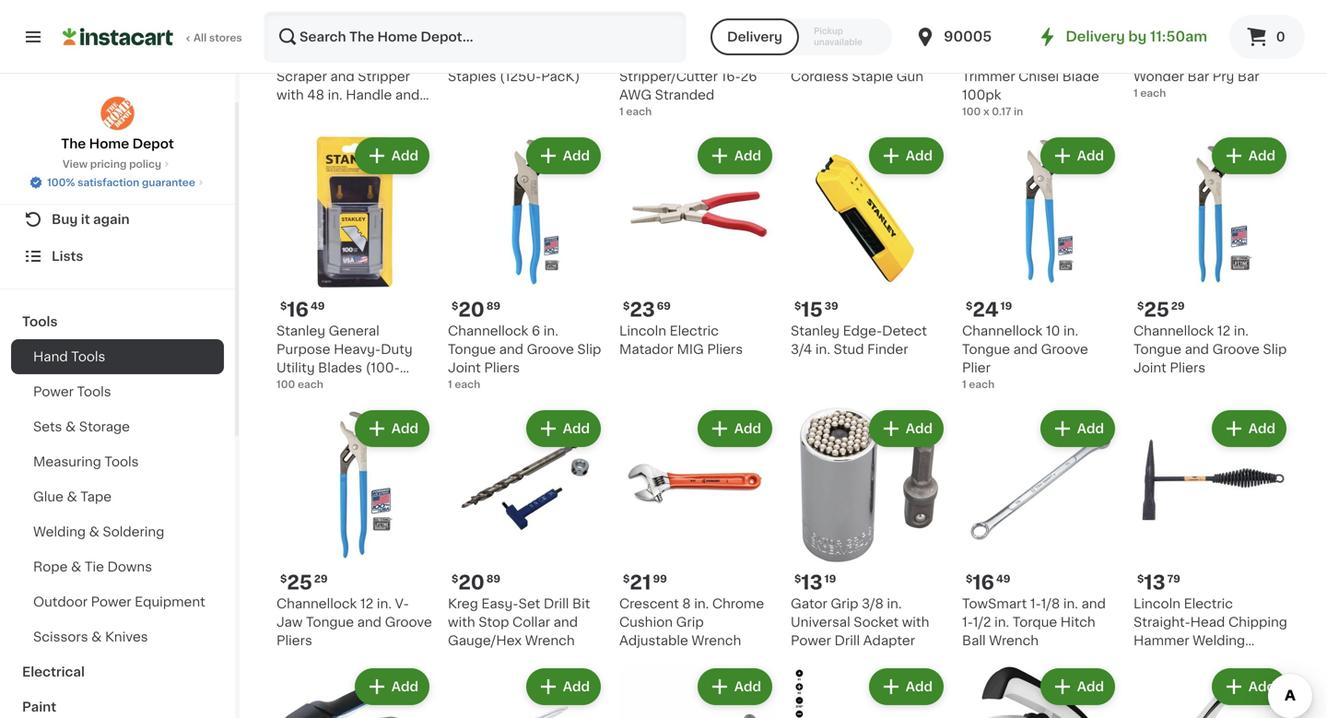 Task type: locate. For each thing, give the bounding box(es) containing it.
79 inside $ 13 79
[[1168, 574, 1181, 584]]

0 horizontal spatial $ 25 29
[[280, 573, 328, 592]]

90005
[[944, 30, 992, 43]]

rope & tie downs
[[33, 560, 152, 573]]

0 vertical spatial 25
[[1144, 300, 1170, 319]]

$ inside $ 4 39
[[452, 28, 458, 38]]

groove inside channellock 12 in. tongue and groove slip joint pliers
[[1213, 343, 1260, 356]]

product group
[[277, 134, 433, 393], [448, 134, 605, 392], [619, 134, 776, 359], [791, 134, 948, 359], [962, 134, 1119, 392], [1134, 134, 1291, 377], [277, 407, 433, 650], [448, 407, 605, 650], [619, 407, 776, 650], [791, 407, 948, 650], [962, 407, 1119, 650], [1134, 407, 1291, 666], [277, 665, 433, 718], [448, 665, 605, 718], [619, 665, 776, 718], [791, 665, 948, 718], [962, 665, 1119, 718], [1134, 665, 1291, 718]]

1 horizontal spatial power
[[91, 595, 131, 608]]

0 vertical spatial 12
[[1218, 324, 1231, 337]]

16 up towsmart
[[973, 573, 995, 592]]

39 right 56
[[315, 28, 329, 38]]

1- up ball at right bottom
[[962, 616, 973, 629]]

each
[[1141, 88, 1166, 98], [626, 106, 652, 117], [298, 379, 323, 389], [455, 379, 481, 389], [969, 379, 995, 389]]

11:50am
[[1150, 30, 1208, 43]]

channellock inside "channellock 10 in. tongue and groove plier 1 each"
[[962, 324, 1043, 337]]

electric for 23
[[670, 324, 719, 337]]

0 vertical spatial 1/2
[[1206, 52, 1224, 65]]

1 horizontal spatial electric
[[1184, 597, 1233, 610]]

channellock inside channellock 12 in. tongue and groove slip joint pliers
[[1134, 324, 1214, 337]]

$ for stanley edge-detect 3/4 in. stud finder
[[795, 301, 801, 311]]

1 horizontal spatial 1/2
[[1206, 52, 1224, 65]]

wrench inside towsmart 1-1/8 in. and 1-1/2 in. torque hitch ball wrench
[[989, 634, 1039, 647]]

0 horizontal spatial 25
[[287, 573, 312, 592]]

$ for channellock 10 in. tongue and groove plier
[[966, 301, 973, 311]]

service type group
[[711, 18, 892, 55]]

1 horizontal spatial grip
[[831, 597, 859, 610]]

2 $ 20 89 from the top
[[452, 573, 501, 592]]

klein
[[619, 52, 651, 65]]

delivery by 11:50am link
[[1036, 26, 1208, 48]]

2 horizontal spatial power
[[791, 634, 831, 647]]

drill down socket
[[835, 634, 860, 647]]

0 horizontal spatial delivery
[[727, 30, 783, 43]]

channellock 6 in. tongue and groove slip joint pliers 1 each
[[448, 324, 601, 389]]

12 inside the channellock 12 in. v- jaw tongue and groove pliers
[[360, 597, 374, 610]]

0 horizontal spatial 12
[[360, 597, 374, 610]]

1 inside stanley 15-1/2 in. super wonder bar pry bar 1 each
[[1134, 88, 1138, 98]]

0 vertical spatial 20
[[458, 300, 485, 319]]

1 vertical spatial drill
[[835, 634, 860, 647]]

0 horizontal spatial universal
[[542, 52, 601, 65]]

0 vertical spatial drill
[[544, 597, 569, 610]]

$ 16 49 up towsmart
[[966, 573, 1011, 592]]

wrench down chrome
[[692, 634, 741, 647]]

slip inside channellock 12 in. tongue and groove slip joint pliers
[[1263, 343, 1287, 356]]

$ 25 29 up jaw
[[280, 573, 328, 592]]

39 right 15
[[825, 301, 839, 311]]

89 for kreg easy-set drill bit with stop collar and gauge/hex wrench
[[487, 574, 501, 584]]

29 for jaw
[[314, 574, 328, 584]]

1 horizontal spatial 16
[[973, 573, 995, 592]]

0 vertical spatial $ 16 49
[[280, 300, 325, 319]]

25 for channellock 12 in. v- jaw tongue and groove pliers
[[287, 573, 312, 592]]

tools for measuring
[[105, 455, 139, 468]]

1 horizontal spatial 25
[[1144, 300, 1170, 319]]

delivery left by
[[1066, 30, 1125, 43]]

0 vertical spatial 100
[[962, 106, 981, 117]]

glue
[[33, 490, 64, 503]]

gator
[[791, 597, 828, 610]]

stanley 15-1/2 in. super wonder bar pry bar 1 each
[[1134, 52, 1283, 98]]

1 $ 20 89 from the top
[[452, 300, 501, 319]]

shop link
[[11, 164, 224, 201]]

channellock inside the channellock 12 in. v- jaw tongue and groove pliers
[[277, 597, 357, 610]]

lincoln up 'matador'
[[619, 324, 666, 337]]

20 for channellock 6 in. tongue and groove slip joint pliers
[[458, 300, 485, 319]]

$ 20 89 up channellock 6 in. tongue and groove slip joint pliers 1 each
[[452, 300, 501, 319]]

$ 16 49
[[280, 300, 325, 319], [966, 573, 1011, 592]]

1 horizontal spatial slip
[[1263, 343, 1287, 356]]

$ up channellock 12 in. tongue and groove slip joint pliers on the right
[[1138, 301, 1144, 311]]

$ for lincoln electric matador mig pliers
[[623, 301, 630, 311]]

pliers for channellock 12 in. v- jaw tongue and groove pliers
[[277, 634, 312, 647]]

0 horizontal spatial 16
[[287, 300, 309, 319]]

89 up channellock 6 in. tongue and groove slip joint pliers 1 each
[[487, 301, 501, 311]]

$ 25 29 up channellock 12 in. tongue and groove slip joint pliers on the right
[[1138, 300, 1185, 319]]

0 horizontal spatial 49
[[311, 301, 325, 311]]

1 vertical spatial $ 25 29
[[280, 573, 328, 592]]

1/2 up ball at right bottom
[[973, 616, 991, 629]]

1 vertical spatial 20
[[458, 573, 485, 592]]

$ up gator
[[795, 574, 801, 584]]

each inside channellock 6 in. tongue and groove slip joint pliers 1 each
[[455, 379, 481, 389]]

0 vertical spatial electric
[[670, 324, 719, 337]]

$ for arrow t50dcd cordless staple gun
[[795, 28, 801, 38]]

pliers
[[707, 343, 743, 356], [484, 361, 520, 374], [1170, 361, 1206, 374], [277, 634, 312, 647]]

add button down 'crescent 8 in. chrome cushion grip adjustable wrench'
[[699, 670, 771, 703]]

$ up personna
[[966, 28, 973, 38]]

power
[[33, 385, 74, 398], [91, 595, 131, 608], [791, 634, 831, 647]]

89 for channellock 6 in. tongue and groove slip joint pliers
[[487, 301, 501, 311]]

pack)
[[541, 70, 580, 83]]

1 horizontal spatial 100
[[962, 106, 981, 117]]

1 vertical spatial 25
[[287, 573, 312, 592]]

13 for $ 13 19
[[801, 573, 823, 592]]

13
[[801, 573, 823, 592], [1144, 573, 1166, 592]]

1 horizontal spatial stanley
[[791, 324, 840, 337]]

the
[[61, 137, 86, 150]]

$ for lincoln electric straight-head chipping hammer welding accessory
[[1138, 574, 1144, 584]]

bar
[[1188, 70, 1210, 83], [1238, 70, 1260, 83]]

drill inside the gator grip 3/8 in. universal socket with power drill adapter
[[835, 634, 860, 647]]

paint link
[[11, 690, 224, 718]]

$ left 11:50am
[[1138, 28, 1144, 38]]

& up tie
[[89, 525, 99, 538]]

hand tools
[[33, 350, 105, 363]]

$ inside $ 15 39
[[795, 301, 801, 311]]

$ up straight-
[[1138, 574, 1144, 584]]

and inside channellock 6 in. tongue and groove slip joint pliers 1 each
[[499, 343, 524, 356]]

delivery for delivery by 11:50am
[[1066, 30, 1125, 43]]

electric inside lincoln electric matador mig pliers
[[670, 324, 719, 337]]

channellock 12 in. tongue and groove slip joint pliers
[[1134, 324, 1287, 374]]

29 up channellock 12 in. tongue and groove slip joint pliers on the right
[[1171, 301, 1185, 311]]

chisel
[[1019, 70, 1059, 83]]

groove inside channellock 6 in. tongue and groove slip joint pliers 1 each
[[527, 343, 574, 356]]

handle
[[346, 88, 392, 101]]

add button down adapter
[[871, 670, 942, 703]]

0 horizontal spatial $ 16 49
[[280, 300, 325, 319]]

all stores
[[194, 33, 242, 43]]

stanley down $ 15 39
[[791, 324, 840, 337]]

26
[[741, 70, 757, 83]]

welding up "rope"
[[33, 525, 86, 538]]

1 horizontal spatial universal
[[791, 616, 851, 629]]

0 horizontal spatial electric
[[670, 324, 719, 337]]

detect
[[882, 324, 927, 337]]

welding down the head
[[1193, 634, 1245, 647]]

1 joint from the left
[[448, 361, 481, 374]]

$ inside $ 24 19
[[966, 301, 973, 311]]

0 vertical spatial 29
[[1171, 301, 1185, 311]]

with up the 'foot'
[[277, 88, 304, 101]]

1
[[1134, 88, 1138, 98], [619, 106, 624, 117], [448, 379, 452, 389], [962, 379, 967, 389]]

& for scissors
[[91, 631, 102, 643]]

joint inside channellock 6 in. tongue and groove slip joint pliers 1 each
[[448, 361, 481, 374]]

groove inside "channellock 10 in. tongue and groove plier 1 each"
[[1041, 343, 1089, 356]]

1 13 from the left
[[801, 573, 823, 592]]

channellock
[[448, 324, 528, 337], [962, 324, 1043, 337], [1134, 324, 1214, 337], [277, 597, 357, 610]]

0 horizontal spatial slip
[[577, 343, 601, 356]]

1 horizontal spatial welding
[[1193, 634, 1245, 647]]

groove
[[527, 343, 574, 356], [1041, 343, 1089, 356], [1213, 343, 1260, 356], [385, 616, 432, 629]]

with inside qep 7 in. wide floor scraper and stripper with 48 in. handle and foot peg
[[277, 88, 304, 101]]

pliers inside channellock 6 in. tongue and groove slip joint pliers 1 each
[[484, 361, 520, 374]]

1 vertical spatial lincoln
[[1134, 597, 1181, 610]]

1 vertical spatial $ 16 49
[[966, 573, 1011, 592]]

20 up channellock 6 in. tongue and groove slip joint pliers 1 each
[[458, 300, 485, 319]]

stripper
[[358, 70, 410, 83]]

$ up plier
[[966, 301, 973, 311]]

in.
[[319, 52, 333, 65], [523, 52, 538, 65], [1227, 52, 1242, 65], [328, 88, 343, 101], [544, 324, 559, 337], [1064, 324, 1079, 337], [1234, 324, 1249, 337], [816, 343, 831, 356], [377, 597, 392, 610], [694, 597, 709, 610], [887, 597, 902, 610], [1064, 597, 1078, 610], [995, 616, 1010, 629]]

stanley edge-detect 3/4 in. stud finder
[[791, 324, 927, 356]]

0 horizontal spatial 1-
[[962, 616, 973, 629]]

1 20 from the top
[[458, 300, 485, 319]]

$ 16 49 for towsmart
[[966, 573, 1011, 592]]

0 vertical spatial $ 25 29
[[1138, 300, 1185, 319]]

universal inside the gator grip 3/8 in. universal socket with power drill adapter
[[791, 616, 851, 629]]

each inside klein tools wire stripper/cutter 16-26 awg stranded 1 each
[[626, 106, 652, 117]]

stanley inside stanley edge-detect 3/4 in. stud finder
[[791, 324, 840, 337]]

79 up straight-
[[1168, 574, 1181, 584]]

slip for channellock 12 in. tongue and groove slip joint pliers
[[1263, 343, 1287, 356]]

0 vertical spatial welding
[[33, 525, 86, 538]]

$ 20 89 for kreg easy-set drill bit with stop collar and gauge/hex wrench
[[452, 573, 501, 592]]

0 horizontal spatial bar
[[1188, 70, 1210, 83]]

2 wrench from the left
[[692, 634, 741, 647]]

39 for 70
[[828, 28, 842, 38]]

slip inside channellock 6 in. tongue and groove slip joint pliers 1 each
[[577, 343, 601, 356]]

100 down utility
[[277, 379, 295, 389]]

1 horizontal spatial 29
[[1171, 301, 1185, 311]]

0 vertical spatial lincoln
[[619, 324, 666, 337]]

1 inside "channellock 10 in. tongue and groove plier 1 each"
[[962, 379, 967, 389]]

12 for tongue
[[360, 597, 374, 610]]

0 horizontal spatial 29
[[314, 574, 328, 584]]

1 horizontal spatial bar
[[1238, 70, 1260, 83]]

1 vertical spatial 1/2
[[973, 616, 991, 629]]

electric inside lincoln electric straight-head chipping hammer welding accessory
[[1184, 597, 1233, 610]]

pliers inside channellock 12 in. tongue and groove slip joint pliers
[[1170, 361, 1206, 374]]

29 for and
[[1171, 301, 1185, 311]]

0 horizontal spatial 100
[[277, 379, 295, 389]]

& for welding
[[89, 525, 99, 538]]

1 horizontal spatial 12
[[1218, 324, 1231, 337]]

wrench inside kreg easy-set drill bit with stop collar and gauge/hex wrench
[[525, 634, 575, 647]]

0 vertical spatial grip
[[831, 597, 859, 610]]

1 vertical spatial 29
[[314, 574, 328, 584]]

stanley up purpose
[[277, 324, 325, 337]]

13 up straight-
[[1144, 573, 1166, 592]]

chrome
[[712, 597, 764, 610]]

16 for towsmart
[[973, 573, 995, 592]]

grip down the 8
[[676, 616, 704, 629]]

slip
[[577, 343, 601, 356], [1263, 343, 1287, 356]]

add button down 'mig'
[[699, 412, 771, 445]]

channellock for channellock 10 in. tongue and groove plier 1 each
[[962, 324, 1043, 337]]

slip for channellock 6 in. tongue and groove slip joint pliers 1 each
[[577, 343, 601, 356]]

channellock for channellock 12 in. v- jaw tongue and groove pliers
[[277, 597, 357, 610]]

1 horizontal spatial with
[[448, 616, 475, 629]]

$ 16 49 up purpose
[[280, 300, 325, 319]]

glue & tape link
[[11, 479, 224, 514]]

universal down gator
[[791, 616, 851, 629]]

lincoln up straight-
[[1134, 597, 1181, 610]]

79 inside $ 19 79
[[1168, 28, 1181, 38]]

$ inside $ 19 79
[[1138, 28, 1144, 38]]

satisfaction
[[78, 177, 139, 188]]

1 horizontal spatial $ 16 49
[[966, 573, 1011, 592]]

stanley inside stanley 15-1/2 in. super wonder bar pry bar 1 each
[[1134, 52, 1183, 65]]

0 horizontal spatial welding
[[33, 525, 86, 538]]

2 vertical spatial power
[[791, 634, 831, 647]]

0 vertical spatial 79
[[1168, 28, 1181, 38]]

1 wrench from the left
[[525, 634, 575, 647]]

69
[[657, 301, 671, 311]]

buy
[[52, 213, 78, 226]]

lincoln electric matador mig pliers
[[619, 324, 743, 356]]

and inside "channellock 10 in. tongue and groove plier 1 each"
[[1014, 343, 1038, 356]]

39 inside $ 56 39
[[315, 28, 329, 38]]

welding inside lincoln electric straight-head chipping hammer welding accessory
[[1193, 634, 1245, 647]]

1 slip from the left
[[577, 343, 601, 356]]

1 horizontal spatial delivery
[[1066, 30, 1125, 43]]

$ inside $ 70 39
[[795, 28, 801, 38]]

1 vertical spatial 89
[[487, 574, 501, 584]]

lists
[[52, 250, 83, 263]]

$ left 99
[[623, 574, 630, 584]]

0 horizontal spatial lincoln
[[619, 324, 666, 337]]

0 vertical spatial 16
[[287, 300, 309, 319]]

power inside the gator grip 3/8 in. universal socket with power drill adapter
[[791, 634, 831, 647]]

groove inside the channellock 12 in. v- jaw tongue and groove pliers
[[385, 616, 432, 629]]

lincoln inside lincoln electric matador mig pliers
[[619, 324, 666, 337]]

39 right 4
[[474, 28, 488, 38]]

gator grip 3/8 in. universal socket with power drill adapter
[[791, 597, 930, 647]]

pliers for channellock 12 in. tongue and groove slip joint pliers
[[1170, 361, 1206, 374]]

$ up qep
[[280, 28, 287, 38]]

1 horizontal spatial wrench
[[692, 634, 741, 647]]

19 inside $ 13 19
[[825, 574, 836, 584]]

tongue inside channellock 12 in. tongue and groove slip joint pliers
[[1134, 343, 1182, 356]]

0.17
[[992, 106, 1012, 117]]

1- up torque
[[1030, 597, 1041, 610]]

in. inside the channellock 12 in. v- jaw tongue and groove pliers
[[377, 597, 392, 610]]

0 vertical spatial 89
[[487, 301, 501, 311]]

$ inside $ 21 99
[[623, 574, 630, 584]]

1 inside klein tools wire stripper/cutter 16-26 awg stranded 1 each
[[619, 106, 624, 117]]

49 up towsmart
[[996, 574, 1011, 584]]

$ inside $ 13 79
[[1138, 574, 1144, 584]]

25 for channellock 12 in. tongue and groove slip joint pliers
[[1144, 300, 1170, 319]]

tongue inside "channellock 10 in. tongue and groove plier 1 each"
[[962, 343, 1010, 356]]

8
[[682, 597, 691, 610]]

product group containing 15
[[791, 134, 948, 359]]

channellock inside channellock 6 in. tongue and groove slip joint pliers 1 each
[[448, 324, 528, 337]]

and inside channellock 12 in. tongue and groove slip joint pliers
[[1185, 343, 1209, 356]]

2 horizontal spatial with
[[902, 616, 930, 629]]

add button down (100-
[[357, 412, 428, 445]]

1 horizontal spatial drill
[[835, 634, 860, 647]]

tools inside klein tools wire stripper/cutter 16-26 awg stranded 1 each
[[655, 52, 689, 65]]

1 vertical spatial grip
[[676, 616, 704, 629]]

delivery for delivery
[[727, 30, 783, 43]]

electric up the head
[[1184, 597, 1233, 610]]

$ up 'kreg'
[[452, 574, 458, 584]]

& left tie
[[71, 560, 81, 573]]

tools
[[655, 52, 689, 65], [22, 315, 58, 328], [71, 350, 105, 363], [77, 385, 111, 398], [105, 455, 139, 468]]

39 right 70
[[828, 28, 842, 38]]

stanley inside stanley general purpose heavy-duty utility blades (100- pack)
[[277, 324, 325, 337]]

79 right by
[[1168, 28, 1181, 38]]

$ inside $ 23 69
[[623, 301, 630, 311]]

25 up jaw
[[287, 573, 312, 592]]

0 horizontal spatial stanley
[[277, 324, 325, 337]]

outdoor power equipment link
[[11, 584, 224, 619]]

add button down channellock 12 in. tongue and groove slip joint pliers on the right
[[1214, 412, 1285, 445]]

19 inside $ 24 19
[[1001, 301, 1012, 311]]

joint
[[448, 361, 481, 374], [1134, 361, 1167, 374]]

0 horizontal spatial 1/2
[[973, 616, 991, 629]]

$ left 69
[[623, 301, 630, 311]]

39 inside $ 70 39
[[828, 28, 842, 38]]

tongue inside channellock 6 in. tongue and groove slip joint pliers 1 each
[[448, 343, 496, 356]]

power down hand
[[33, 385, 74, 398]]

$ up jaw
[[280, 574, 287, 584]]

$ up towsmart
[[966, 574, 973, 584]]

89
[[487, 301, 501, 311], [487, 574, 501, 584]]

$ 70 39
[[795, 27, 842, 47]]

sets & storage link
[[11, 409, 224, 444]]

hand tools link
[[11, 339, 224, 374]]

1 vertical spatial 49
[[996, 574, 1011, 584]]

joint for channellock 6 in. tongue and groove slip joint pliers 1 each
[[448, 361, 481, 374]]

25 up channellock 12 in. tongue and groove slip joint pliers on the right
[[1144, 300, 1170, 319]]

& right the glue
[[67, 490, 77, 503]]

all
[[194, 33, 207, 43]]

$ 20 89 for channellock 6 in. tongue and groove slip joint pliers
[[452, 300, 501, 319]]

0 horizontal spatial grip
[[676, 616, 704, 629]]

groove for 12
[[1213, 343, 1260, 356]]

1 vertical spatial welding
[[1193, 634, 1245, 647]]

grip left 3/8
[[831, 597, 859, 610]]

bar down super
[[1238, 70, 1260, 83]]

1 vertical spatial 79
[[1168, 574, 1181, 584]]

lincoln for 23
[[619, 324, 666, 337]]

0 horizontal spatial drill
[[544, 597, 569, 610]]

wrench down collar
[[525, 634, 575, 647]]

grip inside 'crescent 8 in. chrome cushion grip adjustable wrench'
[[676, 616, 704, 629]]

power down gator
[[791, 634, 831, 647]]

with up adapter
[[902, 616, 930, 629]]

x
[[984, 106, 990, 117]]

straight-
[[1134, 616, 1191, 629]]

glue & tape
[[33, 490, 112, 503]]

lincoln inside lincoln electric straight-head chipping hammer welding accessory
[[1134, 597, 1181, 610]]

$ up channellock 6 in. tongue and groove slip joint pliers 1 each
[[452, 301, 458, 311]]

cordless
[[791, 70, 849, 83]]

and inside the channellock 12 in. v- jaw tongue and groove pliers
[[357, 616, 382, 629]]

89 up easy- in the bottom of the page
[[487, 574, 501, 584]]

with
[[277, 88, 304, 101], [448, 616, 475, 629], [902, 616, 930, 629]]

electric
[[670, 324, 719, 337], [1184, 597, 1233, 610]]

add button down stranded
[[699, 139, 771, 172]]

add button down "channellock 10 in. tongue and groove plier 1 each"
[[1042, 412, 1114, 445]]

electric for 13
[[1184, 597, 1233, 610]]

joint inside channellock 12 in. tongue and groove slip joint pliers
[[1134, 361, 1167, 374]]

adjustable
[[619, 634, 688, 647]]

tongue
[[448, 343, 496, 356], [962, 343, 1010, 356], [1134, 343, 1182, 356], [306, 616, 354, 629]]

1 inside channellock 6 in. tongue and groove slip joint pliers 1 each
[[448, 379, 452, 389]]

policy
[[129, 159, 161, 169]]

1 vertical spatial 12
[[360, 597, 374, 610]]

2 joint from the left
[[1134, 361, 1167, 374]]

100 left "x"
[[962, 106, 981, 117]]

16 up purpose
[[287, 300, 309, 319]]

2 horizontal spatial wrench
[[989, 634, 1039, 647]]

49 up purpose
[[311, 301, 325, 311]]

1 horizontal spatial joint
[[1134, 361, 1167, 374]]

16-
[[721, 70, 741, 83]]

drill left bit
[[544, 597, 569, 610]]

wrench
[[525, 634, 575, 647], [692, 634, 741, 647], [989, 634, 1039, 647]]

electrical
[[22, 666, 85, 678]]

$ for channellock 12 in. tongue and groove slip joint pliers
[[1138, 301, 1144, 311]]

1/2
[[1206, 52, 1224, 65], [973, 616, 991, 629]]

1 horizontal spatial 49
[[996, 574, 1011, 584]]

$ 25 29 for channellock 12 in. v- jaw tongue and groove pliers
[[280, 573, 328, 592]]

tongue for channellock 12 in. tongue and groove slip joint pliers
[[1134, 343, 1182, 356]]

100 inside $ 19 personna carpet trimmer chisel blade 100pk 100 x 0.17 in
[[962, 106, 981, 117]]

2 horizontal spatial stanley
[[1134, 52, 1183, 65]]

2 13 from the left
[[1144, 573, 1166, 592]]

0 horizontal spatial with
[[277, 88, 304, 101]]

6
[[532, 324, 540, 337]]

1 horizontal spatial lincoln
[[1134, 597, 1181, 610]]

towsmart
[[962, 597, 1027, 610]]

20 up 'kreg'
[[458, 573, 485, 592]]

tools up storage
[[77, 385, 111, 398]]

12 inside channellock 12 in. tongue and groove slip joint pliers
[[1218, 324, 1231, 337]]

delivery up 26
[[727, 30, 783, 43]]

& left the knives
[[91, 631, 102, 643]]

0 vertical spatial 49
[[311, 301, 325, 311]]

add button down handle
[[357, 139, 428, 172]]

100%
[[47, 177, 75, 188]]

tools for klein
[[655, 52, 689, 65]]

15-
[[1186, 52, 1206, 65]]

0 horizontal spatial joint
[[448, 361, 481, 374]]

$ 25 29 for channellock 12 in. tongue and groove slip joint pliers
[[1138, 300, 1185, 319]]

socket
[[854, 616, 899, 629]]

39 inside $ 4 39
[[474, 28, 488, 38]]

in. inside channellock 12 in. tongue and groove slip joint pliers
[[1234, 324, 1249, 337]]

$ up 3/4
[[795, 301, 801, 311]]

universal up the pack)
[[542, 52, 601, 65]]

$ 20 89 up 'kreg'
[[452, 573, 501, 592]]

3 wrench from the left
[[989, 634, 1039, 647]]

stanley for 15
[[791, 324, 840, 337]]

0 horizontal spatial power
[[33, 385, 74, 398]]

1 horizontal spatial 1-
[[1030, 597, 1041, 610]]

0 horizontal spatial 13
[[801, 573, 823, 592]]

head
[[1191, 616, 1225, 629]]

1 horizontal spatial 13
[[1144, 573, 1166, 592]]

tools up glue & tape link
[[105, 455, 139, 468]]

20 for kreg easy-set drill bit with stop collar and gauge/hex wrench
[[458, 573, 485, 592]]

tools right hand
[[71, 350, 105, 363]]

2 slip from the left
[[1263, 343, 1287, 356]]

1 vertical spatial $ 20 89
[[452, 573, 501, 592]]

0 horizontal spatial wrench
[[525, 634, 575, 647]]

pliers inside the channellock 12 in. v- jaw tongue and groove pliers
[[277, 634, 312, 647]]

product group containing 24
[[962, 134, 1119, 392]]

wrench down torque
[[989, 634, 1039, 647]]

39 inside $ 15 39
[[825, 301, 839, 311]]

1 horizontal spatial $ 25 29
[[1138, 300, 1185, 319]]

$ inside $ 56 39
[[280, 28, 287, 38]]

& right the 'sets'
[[65, 420, 76, 433]]

1 89 from the top
[[487, 301, 501, 311]]

0 vertical spatial $ 20 89
[[452, 300, 501, 319]]

stanley up wonder
[[1134, 52, 1183, 65]]

1 vertical spatial electric
[[1184, 597, 1233, 610]]

1 vertical spatial universal
[[791, 616, 851, 629]]

add button down channellock 6 in. tongue and groove slip joint pliers 1 each
[[528, 412, 599, 445]]

29 up the channellock 12 in. v- jaw tongue and groove pliers at the bottom
[[314, 574, 328, 584]]

view pricing policy
[[63, 159, 161, 169]]

bar down 15-
[[1188, 70, 1210, 83]]

3/4
[[791, 343, 812, 356]]

1 vertical spatial 1-
[[962, 616, 973, 629]]

$ inside $ 13 19
[[795, 574, 801, 584]]

cushion
[[619, 616, 673, 629]]

trimmer
[[962, 70, 1015, 83]]

24
[[973, 300, 999, 319]]

None search field
[[264, 11, 687, 63]]

2 89 from the top
[[487, 574, 501, 584]]

delivery inside button
[[727, 30, 783, 43]]

2 20 from the top
[[458, 573, 485, 592]]

70
[[801, 27, 827, 47]]

0 vertical spatial universal
[[542, 52, 601, 65]]

$ 16 49 for stanley
[[280, 300, 325, 319]]

$ up arrow at the top right of page
[[795, 28, 801, 38]]

$ for channellock 6 in. tongue and groove slip joint pliers
[[452, 301, 458, 311]]

13 up gator
[[801, 573, 823, 592]]

1 vertical spatial 16
[[973, 573, 995, 592]]

$ up purpose
[[280, 301, 287, 311]]

electric up 'mig'
[[670, 324, 719, 337]]

wire
[[692, 52, 721, 65]]



Task type: describe. For each thing, give the bounding box(es) containing it.
39 for 4
[[474, 28, 488, 38]]

the home depot link
[[61, 96, 174, 153]]

$ 15 39
[[795, 300, 839, 319]]

qep 7 in. wide floor scraper and stripper with 48 in. handle and foot peg
[[277, 52, 420, 120]]

19 inside $ 19 personna carpet trimmer chisel blade 100pk 100 x 0.17 in
[[973, 27, 995, 47]]

add button down chipping on the bottom right of the page
[[1214, 670, 1285, 703]]

peg
[[309, 107, 335, 120]]

100pk
[[962, 88, 1002, 101]]

blade
[[1063, 70, 1100, 83]]

scissors
[[33, 631, 88, 643]]

0 vertical spatial power
[[33, 385, 74, 398]]

49 for stanley
[[311, 301, 325, 311]]

1/2 inside towsmart 1-1/8 in. and 1-1/2 in. torque hitch ball wrench
[[973, 616, 991, 629]]

sets
[[33, 420, 62, 433]]

49 for towsmart
[[996, 574, 1011, 584]]

scissors & knives link
[[11, 619, 224, 654]]

2 bar from the left
[[1238, 70, 1260, 83]]

hammer
[[1134, 634, 1190, 647]]

39 for 15
[[825, 301, 839, 311]]

knives
[[105, 631, 148, 643]]

rope & tie downs link
[[11, 549, 224, 584]]

in. inside stanley edge-detect 3/4 in. stud finder
[[816, 343, 831, 356]]

outdoor
[[33, 595, 88, 608]]

each inside stanley 15-1/2 in. super wonder bar pry bar 1 each
[[1141, 88, 1166, 98]]

downs
[[107, 560, 152, 573]]

$ for gator grip 3/8 in. universal socket with power drill adapter
[[795, 574, 801, 584]]

jaw
[[277, 616, 303, 629]]

7
[[308, 52, 315, 65]]

12 for groove
[[1218, 324, 1231, 337]]

wide
[[337, 52, 370, 65]]

add button down hitch
[[1042, 670, 1114, 703]]

13 for $ 13 79
[[1144, 573, 1166, 592]]

& for rope
[[71, 560, 81, 573]]

carpet
[[1027, 52, 1071, 65]]

with inside the gator grip 3/8 in. universal socket with power drill adapter
[[902, 616, 930, 629]]

finder
[[868, 343, 908, 356]]

measuring tools link
[[11, 444, 224, 479]]

towsmart 1-1/8 in. and 1-1/2 in. torque hitch ball wrench
[[962, 597, 1106, 647]]

pry
[[1213, 70, 1235, 83]]

pricing
[[90, 159, 127, 169]]

purpose
[[277, 343, 331, 356]]

with inside kreg easy-set drill bit with stop collar and gauge/hex wrench
[[448, 616, 475, 629]]

hitch
[[1061, 616, 1096, 629]]

in. inside stanley 15-1/2 in. super wonder bar pry bar 1 each
[[1227, 52, 1242, 65]]

tie
[[85, 560, 104, 573]]

in. inside the gator grip 3/8 in. universal socket with power drill adapter
[[887, 597, 902, 610]]

$ for husky 5/16 in. universal staples (1250-pack)
[[452, 28, 458, 38]]

$17.59 element
[[619, 25, 776, 49]]

1 vertical spatial power
[[91, 595, 131, 608]]

universal inside "husky 5/16 in. universal staples (1250-pack)"
[[542, 52, 601, 65]]

48
[[307, 88, 324, 101]]

1/8
[[1041, 597, 1060, 610]]

staple
[[852, 70, 893, 83]]

delivery by 11:50am
[[1066, 30, 1208, 43]]

in. inside 'crescent 8 in. chrome cushion grip adjustable wrench'
[[694, 597, 709, 610]]

by
[[1129, 30, 1147, 43]]

1 vertical spatial 100
[[277, 379, 295, 389]]

adapter
[[863, 634, 915, 647]]

10
[[1046, 324, 1061, 337]]

qep
[[277, 52, 305, 65]]

add button down gun at the right top of page
[[871, 139, 942, 172]]

measuring tools
[[33, 455, 139, 468]]

t50dcd
[[832, 52, 889, 65]]

pliers inside lincoln electric matador mig pliers
[[707, 343, 743, 356]]

$ 24 19
[[966, 300, 1012, 319]]

tools up hand
[[22, 315, 58, 328]]

drill inside kreg easy-set drill bit with stop collar and gauge/hex wrench
[[544, 597, 569, 610]]

stanley for 16
[[277, 324, 325, 337]]

$ for crescent 8 in. chrome cushion grip adjustable wrench
[[623, 574, 630, 584]]

$ inside $ 19 personna carpet trimmer chisel blade 100pk 100 x 0.17 in
[[966, 28, 973, 38]]

arrow
[[791, 52, 829, 65]]

1 bar from the left
[[1188, 70, 1210, 83]]

paint
[[22, 701, 56, 713]]

super
[[1245, 52, 1283, 65]]

product group containing 21
[[619, 407, 776, 650]]

& for glue
[[67, 490, 77, 503]]

$ 13 19
[[795, 573, 836, 592]]

personna
[[962, 52, 1023, 65]]

add button down "pry"
[[1214, 139, 1285, 172]]

$ for stanley general purpose heavy-duty utility blades (100- pack)
[[280, 301, 287, 311]]

tape
[[80, 490, 112, 503]]

blades
[[318, 361, 362, 374]]

edge-
[[843, 324, 882, 337]]

kreg
[[448, 597, 478, 610]]

klein tools wire stripper/cutter 16-26 awg stranded 1 each
[[619, 52, 757, 117]]

and inside kreg easy-set drill bit with stop collar and gauge/hex wrench
[[554, 616, 578, 629]]

(100-
[[366, 361, 400, 374]]

tools for power
[[77, 385, 111, 398]]

$ for kreg easy-set drill bit with stop collar and gauge/hex wrench
[[452, 574, 458, 584]]

sets & storage
[[33, 420, 130, 433]]

arrow t50dcd cordless staple gun
[[791, 52, 924, 83]]

tools for hand
[[71, 350, 105, 363]]

stripper/cutter
[[619, 70, 718, 83]]

lincoln electric straight-head chipping hammer welding accessory
[[1134, 597, 1288, 666]]

$ for channellock 12 in. v- jaw tongue and groove pliers
[[280, 574, 287, 584]]

the home depot logo image
[[100, 96, 135, 131]]

tongue for channellock 10 in. tongue and groove plier 1 each
[[962, 343, 1010, 356]]

kreg easy-set drill bit with stop collar and gauge/hex wrench
[[448, 597, 590, 647]]

view
[[63, 159, 88, 169]]

stranded
[[655, 88, 715, 101]]

lincoln for 13
[[1134, 597, 1181, 610]]

v-
[[395, 597, 409, 610]]

$ for stanley 15-1/2 in. super wonder bar pry bar
[[1138, 28, 1144, 38]]

equipment
[[135, 595, 205, 608]]

& for sets
[[65, 420, 76, 433]]

foot
[[277, 107, 306, 120]]

add button down blade
[[1042, 139, 1114, 172]]

(1250-
[[500, 70, 541, 83]]

mig
[[677, 343, 704, 356]]

delivery button
[[711, 18, 799, 55]]

scissors & knives
[[33, 631, 148, 643]]

90005 button
[[915, 11, 1025, 63]]

pack)
[[277, 380, 313, 393]]

in. inside "channellock 10 in. tongue and groove plier 1 each"
[[1064, 324, 1079, 337]]

16 for stanley
[[287, 300, 309, 319]]

wonder
[[1134, 70, 1184, 83]]

$ for qep 7 in. wide floor scraper and stripper with 48 in. handle and foot peg
[[280, 28, 287, 38]]

0 vertical spatial 1-
[[1030, 597, 1041, 610]]

wrench inside 'crescent 8 in. chrome cushion grip adjustable wrench'
[[692, 634, 741, 647]]

channellock for channellock 12 in. tongue and groove slip joint pliers
[[1134, 324, 1214, 337]]

79 for 19
[[1168, 28, 1181, 38]]

measuring
[[33, 455, 101, 468]]

power tools link
[[11, 374, 224, 409]]

$ 13 79
[[1138, 573, 1181, 592]]

gun
[[897, 70, 924, 83]]

home
[[89, 137, 129, 150]]

floor
[[373, 52, 406, 65]]

$ for towsmart 1-1/8 in. and 1-1/2 in. torque hitch ball wrench
[[966, 574, 973, 584]]

crescent 8 in. chrome cushion grip adjustable wrench
[[619, 597, 764, 647]]

add button down finder
[[871, 412, 942, 445]]

in. inside channellock 6 in. tongue and groove slip joint pliers 1 each
[[544, 324, 559, 337]]

channellock for channellock 6 in. tongue and groove slip joint pliers 1 each
[[448, 324, 528, 337]]

each inside "channellock 10 in. tongue and groove plier 1 each"
[[969, 379, 995, 389]]

rope
[[33, 560, 68, 573]]

crescent
[[619, 597, 679, 610]]

power tools
[[33, 385, 111, 398]]

guarantee
[[142, 177, 195, 188]]

39 for 56
[[315, 28, 329, 38]]

utility
[[277, 361, 315, 374]]

add button down collar
[[528, 670, 599, 703]]

56
[[287, 27, 313, 47]]

instacart logo image
[[63, 26, 173, 48]]

hand
[[33, 350, 68, 363]]

heavy-
[[334, 343, 381, 356]]

1/2 inside stanley 15-1/2 in. super wonder bar pry bar 1 each
[[1206, 52, 1224, 65]]

tongue for channellock 6 in. tongue and groove slip joint pliers 1 each
[[448, 343, 496, 356]]

tools link
[[11, 304, 224, 339]]

add button down the channellock 12 in. v- jaw tongue and groove pliers at the bottom
[[357, 670, 428, 703]]

79 for 13
[[1168, 574, 1181, 584]]

depot
[[132, 137, 174, 150]]

the home depot
[[61, 137, 174, 150]]

plier
[[962, 361, 991, 374]]

$ 21 99
[[623, 573, 667, 592]]

Search field
[[265, 13, 685, 61]]

pliers for channellock 6 in. tongue and groove slip joint pliers 1 each
[[484, 361, 520, 374]]

outdoor power equipment
[[33, 595, 205, 608]]

joint for channellock 12 in. tongue and groove slip joint pliers
[[1134, 361, 1167, 374]]

grip inside the gator grip 3/8 in. universal socket with power drill adapter
[[831, 597, 859, 610]]

general
[[329, 324, 380, 337]]

and inside towsmart 1-1/8 in. and 1-1/2 in. torque hitch ball wrench
[[1082, 597, 1106, 610]]

add button down the pack)
[[528, 139, 599, 172]]

tongue inside the channellock 12 in. v- jaw tongue and groove pliers
[[306, 616, 354, 629]]

groove for 10
[[1041, 343, 1089, 356]]

stop
[[479, 616, 509, 629]]

100 each
[[277, 379, 323, 389]]

groove for 6
[[527, 343, 574, 356]]

product group containing 23
[[619, 134, 776, 359]]

in. inside "husky 5/16 in. universal staples (1250-pack)"
[[523, 52, 538, 65]]



Task type: vqa. For each thing, say whether or not it's contained in the screenshot.
San Pellegrino Pomegranate & Orange's See eligible items button
no



